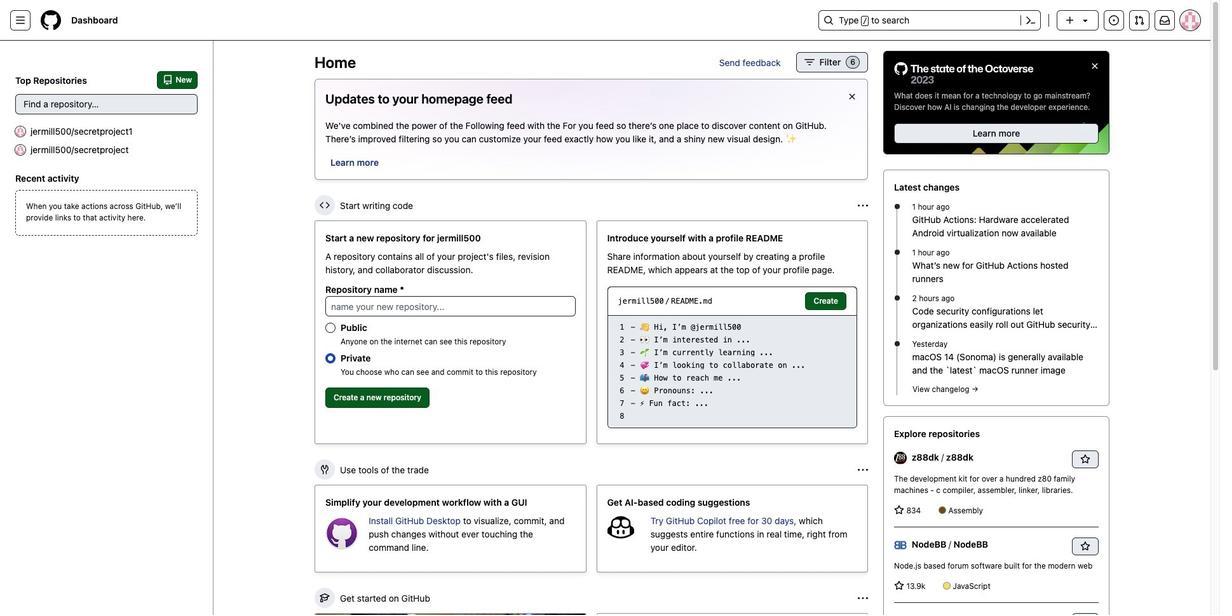 Task type: describe. For each thing, give the bounding box(es) containing it.
code image
[[320, 200, 330, 210]]

name your new repository... text field
[[326, 296, 576, 317]]

Top Repositories search field
[[15, 94, 198, 114]]

start a new repository element
[[315, 221, 587, 444]]

github logo image
[[895, 62, 1035, 85]]

why am i seeing this? image
[[858, 465, 869, 475]]

tools image
[[320, 465, 330, 475]]

github desktop image
[[326, 517, 359, 550]]

explore element
[[884, 51, 1110, 615]]

2 dot fill image from the top
[[892, 339, 903, 349]]

git pull request image
[[1135, 15, 1145, 25]]

1 dot fill image from the top
[[892, 202, 903, 212]]

filter image
[[805, 57, 815, 67]]

mortar board image
[[320, 593, 330, 603]]

secretproject image
[[15, 145, 25, 155]]

command palette image
[[1026, 15, 1036, 25]]

homepage image
[[41, 10, 61, 31]]

why am i seeing this? image for try the github flow element
[[858, 594, 869, 604]]

plus image
[[1066, 15, 1076, 25]]



Task type: vqa. For each thing, say whether or not it's contained in the screenshot.
config
no



Task type: locate. For each thing, give the bounding box(es) containing it.
star this repository image for the @nodebb profile image
[[1081, 542, 1091, 552]]

0 vertical spatial star this repository image
[[1081, 455, 1091, 465]]

why am i seeing this? image
[[858, 201, 869, 211], [858, 594, 869, 604]]

@z88dk profile image
[[895, 452, 907, 465]]

close image
[[1090, 61, 1101, 71]]

what is github? image
[[315, 614, 586, 615]]

dot fill image
[[892, 247, 903, 258], [892, 339, 903, 349]]

x image
[[848, 92, 858, 102]]

2 dot fill image from the top
[[892, 293, 903, 303]]

1 vertical spatial dot fill image
[[892, 293, 903, 303]]

dot fill image
[[892, 202, 903, 212], [892, 293, 903, 303]]

0 vertical spatial why am i seeing this? image
[[858, 201, 869, 211]]

1 star this repository image from the top
[[1081, 455, 1091, 465]]

1 vertical spatial dot fill image
[[892, 339, 903, 349]]

1 vertical spatial why am i seeing this? image
[[858, 594, 869, 604]]

2 star this repository image from the top
[[1081, 542, 1091, 552]]

notifications image
[[1160, 15, 1171, 25]]

none submit inside introduce yourself with a profile readme element
[[806, 292, 847, 310]]

simplify your development workflow with a gui element
[[315, 485, 587, 573]]

try the github flow element
[[597, 614, 869, 615]]

1 why am i seeing this? image from the top
[[858, 201, 869, 211]]

star image
[[895, 581, 905, 591]]

2 why am i seeing this? image from the top
[[858, 594, 869, 604]]

0 vertical spatial dot fill image
[[892, 247, 903, 258]]

@nodebb profile image
[[895, 539, 907, 552]]

what is github? element
[[315, 614, 587, 615]]

1 dot fill image from the top
[[892, 247, 903, 258]]

get ai-based coding suggestions element
[[597, 485, 869, 573]]

introduce yourself with a profile readme element
[[597, 221, 869, 444]]

star this repository image for @z88dk profile image
[[1081, 455, 1091, 465]]

secretproject1 image
[[15, 126, 25, 136]]

issue opened image
[[1110, 15, 1120, 25]]

Find a repository… text field
[[15, 94, 198, 114]]

None radio
[[326, 323, 336, 333], [326, 354, 336, 364], [326, 323, 336, 333], [326, 354, 336, 364]]

why am i seeing this? image for introduce yourself with a profile readme element
[[858, 201, 869, 211]]

1 vertical spatial star this repository image
[[1081, 542, 1091, 552]]

star this repository image
[[1081, 455, 1091, 465], [1081, 542, 1091, 552]]

None submit
[[806, 292, 847, 310]]

triangle down image
[[1081, 15, 1091, 25]]

0 vertical spatial dot fill image
[[892, 202, 903, 212]]

star image
[[895, 506, 905, 516]]

explore repositories navigation
[[884, 417, 1110, 615]]



